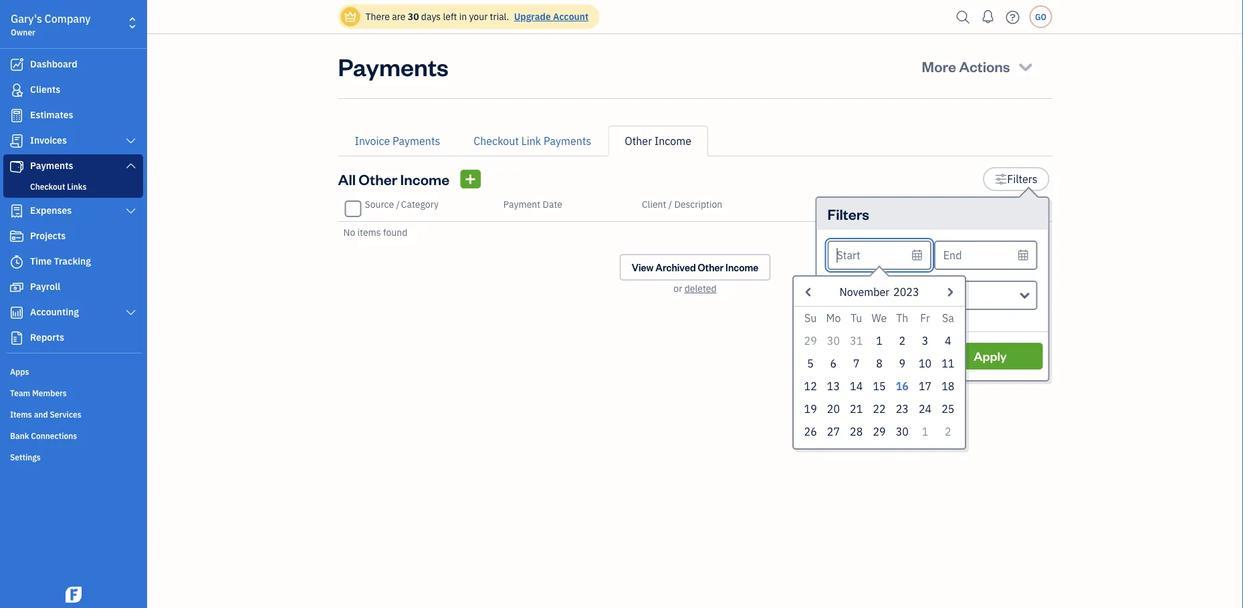 Task type: vqa. For each thing, say whether or not it's contained in the screenshot.


Task type: describe. For each thing, give the bounding box(es) containing it.
invoice image
[[9, 134, 25, 148]]

project image
[[9, 230, 25, 244]]

1 vertical spatial 29 button
[[868, 421, 891, 444]]

21
[[850, 402, 863, 416]]

0 vertical spatial 29 button
[[799, 330, 822, 353]]

17
[[919, 380, 932, 394]]

11
[[942, 357, 955, 371]]

payment image
[[9, 160, 25, 173]]

13 button
[[822, 375, 845, 398]]

23 button
[[891, 398, 914, 421]]

invoices link
[[3, 129, 143, 153]]

other inside the view archived other income link
[[698, 261, 724, 274]]

12
[[804, 380, 817, 394]]

crown image
[[344, 10, 358, 24]]

27
[[827, 425, 840, 439]]

6 button
[[822, 353, 845, 375]]

1 vertical spatial 29
[[873, 425, 886, 439]]

connections
[[31, 431, 77, 442]]

all
[[338, 170, 356, 189]]

time tracking link
[[3, 250, 143, 274]]

gary's company owner
[[11, 12, 91, 37]]

are
[[392, 10, 406, 23]]

10
[[919, 357, 932, 371]]

payments right link
[[544, 134, 592, 148]]

9
[[899, 357, 906, 371]]

view archived other income link
[[620, 254, 771, 281]]

3
[[922, 334, 929, 348]]

links
[[67, 181, 87, 192]]

0 horizontal spatial other
[[359, 170, 398, 189]]

8
[[876, 357, 883, 371]]

client / description
[[642, 198, 723, 211]]

clear
[[865, 349, 895, 364]]

category
[[401, 198, 439, 211]]

0 vertical spatial 1 button
[[868, 330, 891, 353]]

checkout for checkout links
[[30, 181, 65, 192]]

invoice payments link
[[338, 126, 457, 157]]

1 horizontal spatial 30
[[827, 334, 840, 348]]

projects link
[[3, 225, 143, 249]]

other income
[[625, 134, 692, 148]]

settings image
[[995, 171, 1008, 187]]

reports
[[30, 331, 64, 344]]

company
[[45, 12, 91, 26]]

26 button
[[799, 421, 822, 444]]

chevron large down image for accounting
[[125, 308, 137, 318]]

/ for description
[[669, 198, 672, 211]]

november
[[840, 285, 890, 299]]

2 for the leftmost 2 'button'
[[899, 334, 906, 348]]

0 vertical spatial 30
[[408, 10, 419, 23]]

other inside other income link
[[625, 134, 652, 148]]

apps link
[[3, 361, 143, 381]]

19 button
[[799, 398, 822, 421]]

1 for top "1" button
[[876, 334, 883, 348]]

filters button
[[983, 167, 1050, 191]]

11 button
[[937, 353, 960, 375]]

estimate image
[[9, 109, 25, 122]]

mo
[[827, 311, 841, 325]]

dashboard link
[[3, 53, 143, 77]]

2 horizontal spatial income
[[726, 261, 759, 274]]

fr
[[921, 311, 930, 325]]

expenses
[[30, 204, 72, 217]]

0 horizontal spatial filters
[[828, 204, 870, 223]]

members
[[32, 388, 67, 399]]

view archived other income
[[632, 261, 759, 274]]

there
[[366, 10, 390, 23]]

9 button
[[891, 353, 914, 375]]

report image
[[9, 332, 25, 345]]

18 button
[[937, 375, 960, 398]]

25
[[942, 402, 955, 416]]

2 for the bottommost 2 'button'
[[945, 425, 952, 439]]

checkout links link
[[6, 179, 140, 195]]

12 button
[[799, 375, 822, 398]]

23
[[896, 402, 909, 416]]

time
[[30, 255, 52, 268]]

team members
[[10, 388, 67, 399]]

description
[[675, 198, 723, 211]]

actions
[[959, 57, 1011, 76]]

21 button
[[845, 398, 868, 421]]

go to help image
[[1002, 7, 1024, 27]]

/ for category
[[396, 198, 400, 211]]

or
[[674, 283, 683, 295]]

freshbooks image
[[63, 587, 84, 603]]

tracking
[[54, 255, 91, 268]]

1 horizontal spatial 30 button
[[891, 421, 914, 444]]

28
[[850, 425, 863, 439]]

3 button
[[914, 330, 937, 353]]

15
[[873, 380, 886, 394]]

checkout link payments
[[474, 134, 592, 148]]

dashboard
[[30, 58, 77, 70]]

main element
[[0, 0, 181, 609]]

checkout for checkout link payments
[[474, 134, 519, 148]]

31
[[850, 334, 863, 348]]

invoices
[[30, 134, 67, 147]]

18
[[942, 380, 955, 394]]

su
[[805, 311, 817, 325]]

archived
[[656, 261, 696, 274]]

expenses link
[[3, 199, 143, 223]]

days
[[421, 10, 441, 23]]

we
[[872, 311, 887, 325]]

search image
[[953, 7, 974, 27]]

accounting
[[30, 306, 79, 318]]

19
[[804, 402, 817, 416]]



Task type: locate. For each thing, give the bounding box(es) containing it.
expense image
[[9, 205, 25, 218]]

/ right client
[[669, 198, 672, 211]]

clients link
[[3, 78, 143, 102]]

payments link
[[3, 155, 143, 179]]

th
[[897, 311, 909, 325]]

1 horizontal spatial 2
[[945, 425, 952, 439]]

chevron large down image up payments link
[[125, 136, 137, 147]]

checkout inside main element
[[30, 181, 65, 192]]

1 horizontal spatial 2 button
[[937, 421, 960, 444]]

1 button down 24
[[914, 421, 937, 444]]

payroll link
[[3, 276, 143, 300]]

1 horizontal spatial /
[[669, 198, 672, 211]]

25 button
[[937, 398, 960, 421]]

items
[[358, 226, 381, 239]]

1 horizontal spatial 1
[[922, 425, 929, 439]]

1 vertical spatial 2
[[945, 425, 952, 439]]

add new other income entry image
[[465, 171, 477, 187]]

1
[[876, 334, 883, 348], [922, 425, 929, 439]]

30 down 23 button
[[896, 425, 909, 439]]

0 vertical spatial filters
[[1008, 172, 1038, 186]]

2 chevron large down image from the top
[[125, 161, 137, 171]]

1 horizontal spatial 29
[[873, 425, 886, 439]]

0 vertical spatial income
[[655, 134, 692, 148]]

notifications image
[[978, 3, 999, 30]]

2 horizontal spatial other
[[698, 261, 724, 274]]

team
[[10, 388, 30, 399]]

go button
[[1030, 5, 1053, 28]]

apply button
[[938, 343, 1043, 370]]

5 button
[[799, 353, 822, 375]]

trial.
[[490, 10, 509, 23]]

1 horizontal spatial 1 button
[[914, 421, 937, 444]]

date
[[543, 198, 563, 211]]

estimates link
[[3, 104, 143, 128]]

29
[[804, 334, 817, 348], [873, 425, 886, 439]]

your
[[469, 10, 488, 23]]

source
[[365, 198, 394, 211]]

0 horizontal spatial 29
[[804, 334, 817, 348]]

chevron large down image for payments
[[125, 161, 137, 171]]

29 button down "su"
[[799, 330, 822, 353]]

bank connections link
[[3, 425, 143, 446]]

Start date in MM/DD/YYYY format text field
[[828, 241, 932, 270]]

13
[[827, 380, 840, 394]]

1 horizontal spatial checkout
[[474, 134, 519, 148]]

filters inside dropdown button
[[1008, 172, 1038, 186]]

payments inside main element
[[30, 160, 73, 172]]

24 button
[[914, 398, 937, 421]]

/ right source
[[396, 198, 400, 211]]

checkout up the expenses in the left top of the page
[[30, 181, 65, 192]]

29 down "su"
[[804, 334, 817, 348]]

amount
[[1014, 198, 1047, 211]]

payments inside 'link'
[[393, 134, 440, 148]]

0 vertical spatial checkout
[[474, 134, 519, 148]]

2 / from the left
[[669, 198, 672, 211]]

1 vertical spatial 1
[[922, 425, 929, 439]]

no items found
[[344, 226, 408, 239]]

8 button
[[868, 353, 891, 375]]

payment date
[[504, 198, 563, 211]]

settings link
[[3, 447, 143, 467]]

20
[[827, 402, 840, 416]]

payments down are
[[338, 50, 449, 82]]

0 vertical spatial 30 button
[[822, 330, 845, 353]]

sa
[[943, 311, 954, 325]]

0 horizontal spatial 30 button
[[822, 330, 845, 353]]

20 button
[[822, 398, 845, 421]]

or deleted
[[674, 283, 717, 295]]

4 button
[[937, 330, 960, 353]]

checkout
[[474, 134, 519, 148], [30, 181, 65, 192]]

all other income
[[338, 170, 450, 189]]

1 horizontal spatial filters
[[1008, 172, 1038, 186]]

income
[[655, 134, 692, 148], [400, 170, 450, 189], [726, 261, 759, 274]]

chevron large down image inside accounting link
[[125, 308, 137, 318]]

1 vertical spatial other
[[359, 170, 398, 189]]

2 vertical spatial other
[[698, 261, 724, 274]]

services
[[50, 409, 81, 420]]

account
[[553, 10, 589, 23]]

1 vertical spatial 2 button
[[937, 421, 960, 444]]

other up 'deleted'
[[698, 261, 724, 274]]

chevrondown image
[[1017, 57, 1035, 76]]

team members link
[[3, 383, 143, 403]]

31 button
[[845, 330, 868, 353]]

accounting link
[[3, 301, 143, 325]]

1 down 24
[[922, 425, 929, 439]]

more actions
[[922, 57, 1011, 76]]

chevron large down image inside invoices link
[[125, 136, 137, 147]]

1 horizontal spatial other
[[625, 134, 652, 148]]

timer image
[[9, 256, 25, 269]]

no
[[344, 226, 355, 239]]

0 vertical spatial 1
[[876, 334, 883, 348]]

0 vertical spatial chevron large down image
[[125, 136, 137, 147]]

2 vertical spatial chevron large down image
[[125, 308, 137, 318]]

1 vertical spatial 1 button
[[914, 421, 937, 444]]

0 vertical spatial 29
[[804, 334, 817, 348]]

filters up start date in mm/dd/yyyy format text box
[[828, 204, 870, 223]]

1 up clear
[[876, 334, 883, 348]]

2 vertical spatial 30
[[896, 425, 909, 439]]

14 button
[[845, 375, 868, 398]]

items and services link
[[3, 404, 143, 424]]

1 vertical spatial income
[[400, 170, 450, 189]]

2
[[899, 334, 906, 348], [945, 425, 952, 439]]

6
[[831, 357, 837, 371]]

chevron large down image up chevron large down icon
[[125, 161, 137, 171]]

0 horizontal spatial 1 button
[[868, 330, 891, 353]]

End date in MM/DD/YYYY format text field
[[934, 241, 1038, 270]]

30 up 6 button
[[827, 334, 840, 348]]

5
[[808, 357, 814, 371]]

1 vertical spatial 30
[[827, 334, 840, 348]]

tu
[[851, 311, 863, 325]]

2 down "25"
[[945, 425, 952, 439]]

and
[[34, 409, 48, 420]]

30 button down the 'mo'
[[822, 330, 845, 353]]

found
[[383, 226, 408, 239]]

link
[[522, 134, 541, 148]]

client image
[[9, 84, 25, 97]]

other up source
[[359, 170, 398, 189]]

payments up checkout links
[[30, 160, 73, 172]]

grid
[[799, 307, 960, 444]]

1 horizontal spatial 29 button
[[868, 421, 891, 444]]

1 chevron large down image from the top
[[125, 136, 137, 147]]

checkout links
[[30, 181, 87, 192]]

there are 30 days left in your trial. upgrade account
[[366, 10, 589, 23]]

go
[[1036, 11, 1047, 22]]

payroll
[[30, 281, 60, 293]]

22 button
[[868, 398, 891, 421]]

0 vertical spatial 2
[[899, 334, 906, 348]]

gary's
[[11, 12, 42, 26]]

24
[[919, 402, 932, 416]]

chart image
[[9, 306, 25, 320]]

29 down 22 button
[[873, 425, 886, 439]]

2 up 9
[[899, 334, 906, 348]]

1 button down we
[[868, 330, 891, 353]]

payments right the invoice
[[393, 134, 440, 148]]

chevron large down image for invoices
[[125, 136, 137, 147]]

other up client
[[625, 134, 652, 148]]

16
[[896, 380, 909, 394]]

0 horizontal spatial income
[[400, 170, 450, 189]]

2 vertical spatial income
[[726, 261, 759, 274]]

owner
[[11, 27, 35, 37]]

1 vertical spatial checkout
[[30, 181, 65, 192]]

0 vertical spatial other
[[625, 134, 652, 148]]

1 horizontal spatial income
[[655, 134, 692, 148]]

2 button down "25"
[[937, 421, 960, 444]]

30 right are
[[408, 10, 419, 23]]

money image
[[9, 281, 25, 294]]

chevron large down image
[[125, 206, 137, 217]]

2 horizontal spatial 30
[[896, 425, 909, 439]]

clear button
[[828, 343, 933, 370]]

10 button
[[914, 353, 937, 375]]

1 vertical spatial filters
[[828, 204, 870, 223]]

0 vertical spatial 2 button
[[891, 330, 914, 353]]

checkout link payments link
[[457, 126, 608, 157]]

chevron large down image
[[125, 136, 137, 147], [125, 161, 137, 171], [125, 308, 137, 318]]

0 horizontal spatial 30
[[408, 10, 419, 23]]

1 for "1" button to the bottom
[[922, 425, 929, 439]]

0 horizontal spatial 2
[[899, 334, 906, 348]]

0 horizontal spatial /
[[396, 198, 400, 211]]

14
[[850, 380, 863, 394]]

3 chevron large down image from the top
[[125, 308, 137, 318]]

28 button
[[845, 421, 868, 444]]

1 vertical spatial chevron large down image
[[125, 161, 137, 171]]

dashboard image
[[9, 58, 25, 72]]

more actions button
[[910, 50, 1047, 82]]

bank
[[10, 431, 29, 442]]

grid containing su
[[799, 307, 960, 444]]

invoice payments
[[355, 134, 440, 148]]

0 horizontal spatial checkout
[[30, 181, 65, 192]]

chevron large down image down the payroll link
[[125, 308, 137, 318]]

0 horizontal spatial 29 button
[[799, 330, 822, 353]]

filters up amount "button"
[[1008, 172, 1038, 186]]

30 button down the 23
[[891, 421, 914, 444]]

checkout left link
[[474, 134, 519, 148]]

invoice
[[355, 134, 390, 148]]

7 button
[[845, 353, 868, 375]]

1 button
[[868, 330, 891, 353], [914, 421, 937, 444]]

2 button down 'th'
[[891, 330, 914, 353]]

29 button down 22
[[868, 421, 891, 444]]

upgrade
[[514, 10, 551, 23]]

1 vertical spatial 30 button
[[891, 421, 914, 444]]

1 / from the left
[[396, 198, 400, 211]]

0 horizontal spatial 2 button
[[891, 330, 914, 353]]

bank connections
[[10, 431, 77, 442]]

0 horizontal spatial 1
[[876, 334, 883, 348]]

27 button
[[822, 421, 845, 444]]



